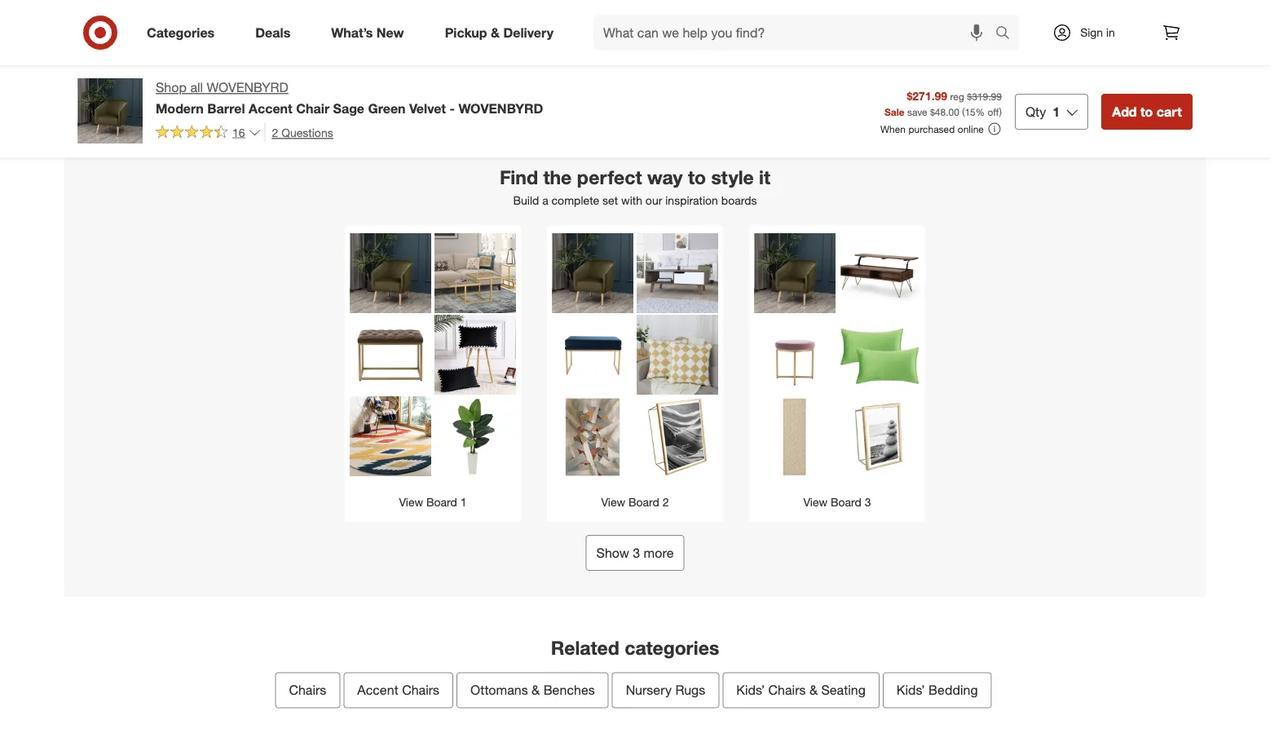 Task type: describe. For each thing, give the bounding box(es) containing it.
online
[[958, 123, 984, 135]]

find
[[500, 166, 538, 189]]

questions
[[282, 125, 333, 139]]

modern barrel accent chair sage green velvet - wovenbyrd image for view board 2
[[552, 233, 634, 315]]

reg
[[951, 90, 965, 102]]

view for view board 2
[[601, 495, 626, 509]]

view board 3 button
[[750, 225, 926, 522]]

sign
[[1081, 25, 1104, 40]]

qty
[[1026, 103, 1047, 119]]

%
[[976, 105, 985, 118]]

style
[[712, 166, 754, 189]]

modern barrel accent chair sage green velvet - wovenbyrd image for view board 3
[[754, 233, 836, 315]]

2 horizontal spatial &
[[810, 682, 818, 698]]

what's new link
[[317, 15, 425, 51]]

deals
[[255, 25, 291, 40]]

sale
[[885, 105, 905, 118]]

nearly natural 4.5' travelers palm artificial tree in white planter image
[[435, 396, 516, 478]]

barrel
[[207, 100, 245, 116]]

0 vertical spatial 2
[[272, 125, 278, 139]]

& for benches
[[532, 682, 540, 698]]

sage
[[333, 100, 365, 116]]

related categories
[[551, 636, 720, 659]]

what's
[[331, 25, 373, 40]]

1 vertical spatial accent
[[357, 682, 399, 698]]

benches
[[544, 682, 595, 698]]

24&#34; button tufted metal ottoman light brown faux leather - wovenbyrd image
[[350, 315, 431, 396]]

nursery rugs
[[626, 682, 706, 698]]

2 questions link
[[265, 123, 333, 142]]

48&#34; moreno solid mango wood lift top coffee table umber brown - wyndenhall image
[[839, 233, 921, 315]]

unique bargains velvet modern solid couch sofa home decorative pillow covers green 12" x 20" 2 pcs image
[[839, 315, 921, 396]]

lecce coffee table dark brown/white - boahaus image
[[637, 233, 719, 315]]

build
[[513, 193, 539, 208]]

shop
[[156, 80, 187, 95]]

view board 3
[[804, 495, 872, 509]]

pickup
[[445, 25, 487, 40]]

chairs for accent chairs
[[402, 682, 440, 698]]

kids' chairs & seating
[[737, 682, 866, 698]]

sign in link
[[1039, 15, 1141, 51]]

ottomans & benches link
[[457, 673, 609, 709]]

15
[[965, 105, 976, 118]]

$
[[931, 105, 935, 118]]

boards
[[722, 193, 757, 208]]

qty 1
[[1026, 103, 1060, 119]]

perfect
[[577, 166, 642, 189]]

complete
[[552, 193, 600, 208]]

view board 1
[[399, 495, 467, 509]]

$319.99
[[968, 90, 1002, 102]]

all
[[190, 80, 203, 95]]

3 inside 'button'
[[865, 495, 872, 509]]

view for view board 1
[[399, 495, 423, 509]]

metal two-tier glass top gold coffee table - henn&hart image
[[435, 233, 516, 315]]

deals link
[[242, 15, 311, 51]]

sign in
[[1081, 25, 1116, 40]]

nursery rugs link
[[612, 673, 720, 709]]

seating
[[822, 682, 866, 698]]

more
[[644, 545, 674, 561]]

30.5" decorative pillowtop ottoman - wovenbyrd image
[[552, 315, 634, 396]]

search button
[[989, 15, 1028, 54]]

ottomans
[[471, 682, 528, 698]]

kids' chairs & seating link
[[723, 673, 880, 709]]

1 horizontal spatial wovenbyrd
[[459, 100, 544, 116]]

What can we help you find? suggestions appear below search field
[[594, 15, 1000, 51]]

inspiration
[[666, 193, 718, 208]]

accent inside shop all wovenbyrd modern barrel accent chair sage green velvet - wovenbyrd
[[249, 100, 293, 116]]

board for 2
[[629, 495, 660, 509]]

trinity 2 pieces embroidered decorative throw pillow covers with checkered design, beige, 20 x 20-inch image
[[637, 315, 719, 396]]

2 questions
[[272, 125, 333, 139]]

related
[[551, 636, 620, 659]]

when purchased online
[[881, 123, 984, 135]]



Task type: vqa. For each thing, say whether or not it's contained in the screenshot.
Board corresponding to 3
yes



Task type: locate. For each thing, give the bounding box(es) containing it.
1 right qty
[[1053, 103, 1060, 119]]

1 board from the left
[[427, 495, 458, 509]]

green
[[368, 100, 406, 116]]

accent up 2 questions link
[[249, 100, 293, 116]]

& inside 'link'
[[532, 682, 540, 698]]

rugs
[[676, 682, 706, 698]]

1 horizontal spatial 3
[[865, 495, 872, 509]]

2 chairs from the left
[[402, 682, 440, 698]]

accent
[[249, 100, 293, 116], [357, 682, 399, 698]]

(
[[963, 105, 965, 118]]

& left benches
[[532, 682, 540, 698]]

board down the nearly natural 4.5' travelers palm artificial tree in white planter image
[[427, 495, 458, 509]]

2 inside button
[[663, 495, 669, 509]]

with
[[622, 193, 643, 208]]

accent chairs link
[[344, 673, 454, 709]]

chair
[[296, 100, 330, 116]]

2
[[272, 125, 278, 139], [663, 495, 669, 509]]

0 horizontal spatial board
[[427, 495, 458, 509]]

1 inside button
[[461, 495, 467, 509]]

cart
[[128, 19, 147, 32], [294, 19, 313, 32], [461, 19, 480, 32], [627, 19, 646, 32], [794, 19, 813, 32], [960, 19, 979, 32], [1126, 19, 1145, 32], [1157, 103, 1183, 119]]

0 horizontal spatial &
[[491, 25, 500, 40]]

modern barrel accent chair sage green velvet - wovenbyrd image for view board 1
[[350, 233, 431, 315]]

1 modern barrel accent chair sage green velvet - wovenbyrd image from the left
[[350, 233, 431, 315]]

1 kids' from the left
[[737, 682, 765, 698]]

accent right chairs link
[[357, 682, 399, 698]]

1 vertical spatial 2
[[663, 495, 669, 509]]

off
[[988, 105, 1000, 118]]

18&#34; round ottoman with metal base pink velvet - wovenbyrd image
[[754, 315, 836, 396]]

set
[[603, 193, 618, 208]]

& right pickup
[[491, 25, 500, 40]]

kids'
[[737, 682, 765, 698], [897, 682, 925, 698]]

0 horizontal spatial modern barrel accent chair sage green velvet - wovenbyrd image
[[350, 233, 431, 315]]

board inside button
[[427, 495, 458, 509]]

1 horizontal spatial modern barrel accent chair sage green velvet - wovenbyrd image
[[552, 233, 634, 315]]

trinity 2 pieces velvet throw pillow covers with pom pom design, black, 12 x 20 inches image
[[435, 315, 516, 396]]

to
[[116, 19, 125, 32], [282, 19, 292, 32], [449, 19, 458, 32], [615, 19, 624, 32], [781, 19, 791, 32], [948, 19, 957, 32], [1114, 19, 1124, 32], [1141, 103, 1154, 119], [688, 166, 706, 189]]

velvet
[[409, 100, 446, 116]]

chairs link
[[275, 673, 340, 709]]

2 board from the left
[[629, 495, 660, 509]]

board inside button
[[629, 495, 660, 509]]

what's new
[[331, 25, 404, 40]]

board for 1
[[427, 495, 458, 509]]

3 chairs from the left
[[769, 682, 806, 698]]

2 view from the left
[[601, 495, 626, 509]]

0 horizontal spatial chairs
[[289, 682, 326, 698]]

1 vertical spatial 1
[[461, 495, 467, 509]]

3 view from the left
[[804, 495, 828, 509]]

kids' inside "link"
[[897, 682, 925, 698]]

shop all wovenbyrd modern barrel accent chair sage green velvet - wovenbyrd
[[156, 80, 544, 116]]

when
[[881, 123, 906, 135]]

0 horizontal spatial 2
[[272, 125, 278, 139]]

)
[[1000, 105, 1002, 118]]

show 3 more button
[[586, 535, 685, 571]]

0 vertical spatial wovenbyrd
[[207, 80, 289, 95]]

the
[[544, 166, 572, 189]]

view for view board 3
[[804, 495, 828, 509]]

1 horizontal spatial board
[[629, 495, 660, 509]]

48.00
[[935, 105, 960, 118]]

1
[[1053, 103, 1060, 119], [461, 495, 467, 509]]

image of modern barrel accent chair sage green velvet - wovenbyrd image
[[77, 78, 143, 144]]

7&#39;x7&#39; round holden geometric design area rug ivory/multi round - safavieh image
[[350, 396, 431, 478]]

purchased
[[909, 123, 955, 135]]

modern
[[156, 100, 204, 116]]

1 horizontal spatial view
[[601, 495, 626, 509]]

1 horizontal spatial 2
[[663, 495, 669, 509]]

0 horizontal spatial kids'
[[737, 682, 765, 698]]

board down wire frame matte gold - stonebriar collection image at the bottom of the page
[[831, 495, 862, 509]]

view up show
[[601, 495, 626, 509]]

chairs
[[289, 682, 326, 698], [402, 682, 440, 698], [769, 682, 806, 698]]

add to cart button
[[87, 12, 154, 38], [254, 12, 321, 38], [420, 12, 487, 38], [586, 12, 654, 38], [753, 12, 820, 38], [919, 12, 986, 38], [1086, 12, 1153, 38], [1102, 94, 1193, 130]]

0 vertical spatial 1
[[1053, 103, 1060, 119]]

3 down wire frame matte gold - stonebriar collection image at the bottom of the page
[[865, 495, 872, 509]]

kids' for kids' bedding
[[897, 682, 925, 698]]

8&#34; x 10&#34; wire frame gold - stonebriar collection image
[[637, 396, 719, 478]]

search
[[989, 26, 1028, 42]]

kids' bedding
[[897, 682, 978, 698]]

&
[[491, 25, 500, 40], [532, 682, 540, 698], [810, 682, 818, 698]]

3 inside button
[[633, 545, 640, 561]]

board for 3
[[831, 495, 862, 509]]

-
[[450, 100, 455, 116]]

view board 2 button
[[547, 225, 723, 522]]

3 modern barrel accent chair sage green velvet - wovenbyrd image from the left
[[754, 233, 836, 315]]

1 vertical spatial wovenbyrd
[[459, 100, 544, 116]]

board
[[427, 495, 458, 509], [629, 495, 660, 509], [831, 495, 862, 509]]

1 horizontal spatial accent
[[357, 682, 399, 698]]

categories
[[147, 25, 215, 40]]

in
[[1107, 25, 1116, 40]]

0 horizontal spatial wovenbyrd
[[207, 80, 289, 95]]

1 horizontal spatial kids'
[[897, 682, 925, 698]]

16
[[232, 125, 245, 139]]

1 vertical spatial 3
[[633, 545, 640, 561]]

16 link
[[156, 123, 261, 143]]

0 horizontal spatial view
[[399, 495, 423, 509]]

3 board from the left
[[831, 495, 862, 509]]

1 chairs from the left
[[289, 682, 326, 698]]

0 vertical spatial 3
[[865, 495, 872, 509]]

our
[[646, 193, 663, 208]]

view
[[399, 495, 423, 509], [601, 495, 626, 509], [804, 495, 828, 509]]

1 view from the left
[[399, 495, 423, 509]]

wovenbyrd right - on the left
[[459, 100, 544, 116]]

ottomans & benches
[[471, 682, 595, 698]]

wire frame matte gold - stonebriar collection image
[[839, 396, 921, 478]]

view board 1 button
[[345, 225, 521, 522]]

pickup & delivery link
[[431, 15, 574, 51]]

it
[[759, 166, 771, 189]]

1 down the nearly natural 4.5' travelers palm artificial tree in white planter image
[[461, 495, 467, 509]]

1 horizontal spatial &
[[532, 682, 540, 698]]

view down 7&#39;x7&#39; round holden geometric design area rug ivory/multi round - safavieh image
[[399, 495, 423, 509]]

show
[[597, 545, 630, 561]]

kids' right rugs
[[737, 682, 765, 698]]

add to cart
[[95, 19, 147, 32], [261, 19, 313, 32], [427, 19, 480, 32], [594, 19, 646, 32], [760, 19, 813, 32], [927, 19, 979, 32], [1093, 19, 1145, 32], [1113, 103, 1183, 119]]

to inside find the perfect way to style it build a complete set with our inspiration boards
[[688, 166, 706, 189]]

view board 2
[[601, 495, 669, 509]]

nursery
[[626, 682, 672, 698]]

show 3 more
[[597, 545, 674, 561]]

2 kids' from the left
[[897, 682, 925, 698]]

accent chairs
[[357, 682, 440, 698]]

delivery
[[504, 25, 554, 40]]

view inside 'button'
[[804, 495, 828, 509]]

4&#39;x6&#39; gray abstract loomed area rug - safavieh image
[[552, 396, 634, 478]]

a
[[543, 193, 549, 208]]

view inside button
[[601, 495, 626, 509]]

$271.99
[[907, 88, 948, 103]]

categories
[[625, 636, 720, 659]]

chairs for kids' chairs & seating
[[769, 682, 806, 698]]

kids' left bedding
[[897, 682, 925, 698]]

categories link
[[133, 15, 235, 51]]

0 horizontal spatial 1
[[461, 495, 467, 509]]

0 horizontal spatial accent
[[249, 100, 293, 116]]

kids' bedding link
[[883, 673, 992, 709]]

$271.99 reg $319.99 sale save $ 48.00 ( 15 % off )
[[885, 88, 1002, 118]]

1 horizontal spatial chairs
[[402, 682, 440, 698]]

3
[[865, 495, 872, 509], [633, 545, 640, 561]]

beige/brown solid woven runner 2'4"x12' - safavieh image
[[754, 396, 836, 478]]

& for delivery
[[491, 25, 500, 40]]

kids' for kids' chairs & seating
[[737, 682, 765, 698]]

1 horizontal spatial 1
[[1053, 103, 1060, 119]]

& left seating
[[810, 682, 818, 698]]

pickup & delivery
[[445, 25, 554, 40]]

3 left more
[[633, 545, 640, 561]]

2 left questions
[[272, 125, 278, 139]]

board inside 'button'
[[831, 495, 862, 509]]

board up "show 3 more"
[[629, 495, 660, 509]]

modern barrel accent chair sage green velvet - wovenbyrd image
[[350, 233, 431, 315], [552, 233, 634, 315], [754, 233, 836, 315]]

2 horizontal spatial modern barrel accent chair sage green velvet - wovenbyrd image
[[754, 233, 836, 315]]

add
[[95, 19, 113, 32], [261, 19, 280, 32], [427, 19, 446, 32], [594, 19, 612, 32], [760, 19, 779, 32], [927, 19, 945, 32], [1093, 19, 1112, 32], [1113, 103, 1137, 119]]

bedding
[[929, 682, 978, 698]]

2 up more
[[663, 495, 669, 509]]

save
[[908, 105, 928, 118]]

new
[[377, 25, 404, 40]]

way
[[648, 166, 683, 189]]

find the perfect way to style it build a complete set with our inspiration boards
[[500, 166, 771, 208]]

2 modern barrel accent chair sage green velvet - wovenbyrd image from the left
[[552, 233, 634, 315]]

0 horizontal spatial 3
[[633, 545, 640, 561]]

view down beige/brown solid woven runner 2'4"x12' - safavieh image
[[804, 495, 828, 509]]

wovenbyrd up barrel
[[207, 80, 289, 95]]

2 horizontal spatial view
[[804, 495, 828, 509]]

2 horizontal spatial chairs
[[769, 682, 806, 698]]

0 vertical spatial accent
[[249, 100, 293, 116]]

view inside button
[[399, 495, 423, 509]]

2 horizontal spatial board
[[831, 495, 862, 509]]



